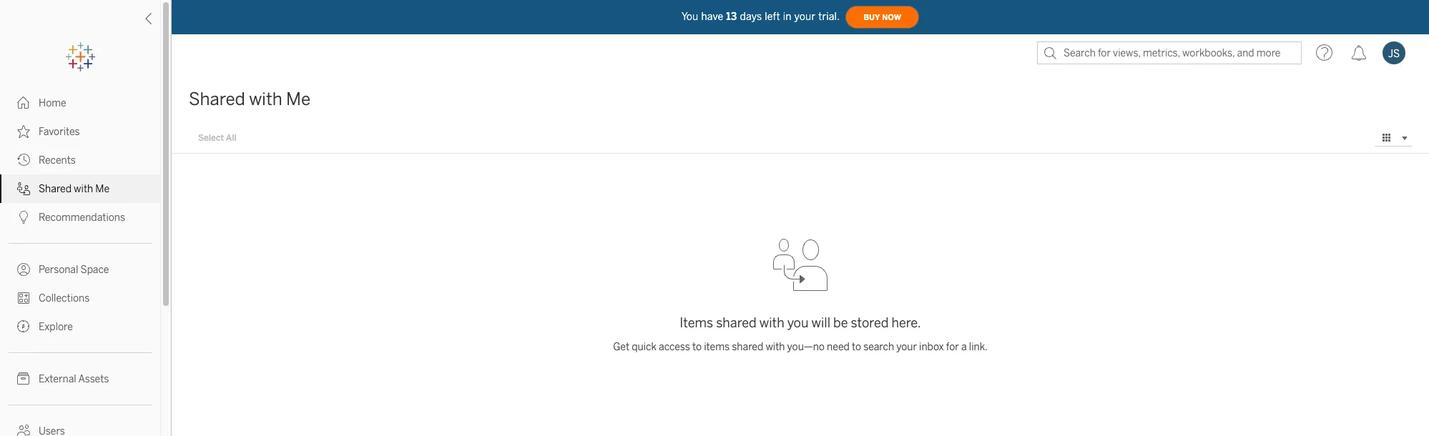 Task type: locate. For each thing, give the bounding box(es) containing it.
navigation panel element
[[0, 43, 160, 436]]

items
[[704, 341, 730, 353]]

collections
[[39, 293, 90, 305]]

by text only_f5he34f image left recommendations
[[17, 211, 30, 224]]

me inside shared with me link
[[95, 183, 110, 195]]

buy now button
[[846, 6, 919, 29]]

shared down recents
[[39, 183, 71, 195]]

by text only_f5he34f image
[[17, 97, 30, 109], [17, 154, 30, 167], [17, 182, 30, 195], [17, 211, 30, 224], [17, 320, 30, 333]]

by text only_f5he34f image left recents
[[17, 154, 30, 167]]

with inside the main navigation. press the up and down arrow keys to access links. element
[[74, 183, 93, 195]]

by text only_f5he34f image for home
[[17, 97, 30, 109]]

by text only_f5he34f image inside recommendations link
[[17, 211, 30, 224]]

buy now
[[863, 13, 901, 22]]

by text only_f5he34f image
[[17, 125, 30, 138], [17, 263, 30, 276], [17, 292, 30, 305], [17, 373, 30, 386], [17, 425, 30, 436]]

by text only_f5he34f image inside the recents 'link'
[[17, 154, 30, 167]]

will
[[811, 315, 830, 331]]

1 horizontal spatial shared with me
[[189, 89, 310, 109]]

by text only_f5he34f image for external assets
[[17, 373, 30, 386]]

shared right items on the bottom of the page
[[732, 341, 763, 353]]

to left items on the bottom of the page
[[692, 341, 702, 353]]

shared with me
[[189, 89, 310, 109], [39, 183, 110, 195]]

5 by text only_f5he34f image from the top
[[17, 320, 30, 333]]

2 by text only_f5he34f image from the top
[[17, 154, 30, 167]]

by text only_f5he34f image for collections
[[17, 292, 30, 305]]

by text only_f5he34f image left home
[[17, 97, 30, 109]]

1 vertical spatial your
[[896, 341, 917, 353]]

recents link
[[0, 146, 160, 175]]

2 by text only_f5he34f image from the top
[[17, 263, 30, 276]]

0 horizontal spatial me
[[95, 183, 110, 195]]

main navigation. press the up and down arrow keys to access links. element
[[0, 89, 160, 436]]

2 to from the left
[[852, 341, 861, 353]]

by text only_f5he34f image inside external assets link
[[17, 373, 30, 386]]

select
[[198, 133, 224, 143]]

favorites
[[39, 126, 80, 138]]

0 horizontal spatial shared
[[39, 183, 71, 195]]

3 by text only_f5he34f image from the top
[[17, 182, 30, 195]]

shared up select all "button"
[[189, 89, 245, 109]]

in
[[783, 10, 791, 23]]

select all
[[198, 133, 237, 143]]

personal space link
[[0, 255, 160, 284]]

me
[[286, 89, 310, 109], [95, 183, 110, 195]]

recents
[[39, 154, 76, 167]]

1 by text only_f5he34f image from the top
[[17, 97, 30, 109]]

1 horizontal spatial to
[[852, 341, 861, 353]]

3 by text only_f5he34f image from the top
[[17, 292, 30, 305]]

1 vertical spatial shared with me
[[39, 183, 110, 195]]

4 by text only_f5he34f image from the top
[[17, 211, 30, 224]]

recommendations link
[[0, 203, 160, 232]]

0 horizontal spatial your
[[794, 10, 815, 23]]

to
[[692, 341, 702, 353], [852, 341, 861, 353]]

access
[[659, 341, 690, 353]]

0 vertical spatial shared with me
[[189, 89, 310, 109]]

by text only_f5he34f image inside 'collections' link
[[17, 292, 30, 305]]

with
[[249, 89, 282, 109], [74, 183, 93, 195], [759, 315, 784, 331], [766, 341, 785, 353]]

recommendations
[[39, 212, 125, 224]]

shared with me up all
[[189, 89, 310, 109]]

by text only_f5he34f image for shared with me
[[17, 182, 30, 195]]

0 horizontal spatial to
[[692, 341, 702, 353]]

now
[[882, 13, 901, 22]]

1 vertical spatial shared
[[39, 183, 71, 195]]

by text only_f5he34f image inside favorites link
[[17, 125, 30, 138]]

shared with me up recommendations link
[[39, 183, 110, 195]]

by text only_f5he34f image inside explore link
[[17, 320, 30, 333]]

shared
[[189, 89, 245, 109], [39, 183, 71, 195]]

your
[[794, 10, 815, 23], [896, 341, 917, 353]]

shared
[[716, 315, 757, 331], [732, 341, 763, 353]]

favorites link
[[0, 117, 160, 146]]

be
[[833, 315, 848, 331]]

1 by text only_f5he34f image from the top
[[17, 125, 30, 138]]

to right need
[[852, 341, 861, 353]]

by text only_f5he34f image down the recents 'link'
[[17, 182, 30, 195]]

get quick access to items shared with you—no need to search your inbox for a link.
[[613, 341, 988, 353]]

by text only_f5he34f image inside shared with me link
[[17, 182, 30, 195]]

shared up items on the bottom of the page
[[716, 315, 757, 331]]

by text only_f5he34f image for personal space
[[17, 263, 30, 276]]

you—no
[[787, 341, 825, 353]]

your down the here.
[[896, 341, 917, 353]]

stored
[[851, 315, 889, 331]]

external assets
[[39, 373, 109, 386]]

13
[[726, 10, 737, 23]]

your right in
[[794, 10, 815, 23]]

0 horizontal spatial shared with me
[[39, 183, 110, 195]]

shared with me link
[[0, 175, 160, 203]]

by text only_f5he34f image inside home link
[[17, 97, 30, 109]]

4 by text only_f5he34f image from the top
[[17, 373, 30, 386]]

personal
[[39, 264, 78, 276]]

1 horizontal spatial me
[[286, 89, 310, 109]]

collections link
[[0, 284, 160, 313]]

space
[[80, 264, 109, 276]]

a
[[961, 341, 967, 353]]

by text only_f5he34f image left explore
[[17, 320, 30, 333]]

by text only_f5he34f image inside personal space link
[[17, 263, 30, 276]]

1 vertical spatial me
[[95, 183, 110, 195]]

0 vertical spatial shared
[[189, 89, 245, 109]]

search
[[863, 341, 894, 353]]



Task type: describe. For each thing, give the bounding box(es) containing it.
need
[[827, 341, 850, 353]]

1 to from the left
[[692, 341, 702, 353]]

explore link
[[0, 313, 160, 341]]

shared with me inside the main navigation. press the up and down arrow keys to access links. element
[[39, 183, 110, 195]]

by text only_f5he34f image for explore
[[17, 320, 30, 333]]

days
[[740, 10, 762, 23]]

quick
[[632, 341, 657, 353]]

home link
[[0, 89, 160, 117]]

0 vertical spatial me
[[286, 89, 310, 109]]

external assets link
[[0, 365, 160, 393]]

1 vertical spatial shared
[[732, 341, 763, 353]]

buy
[[863, 13, 880, 22]]

you
[[682, 10, 698, 23]]

for
[[946, 341, 959, 353]]

get
[[613, 341, 629, 353]]

by text only_f5he34f image for recents
[[17, 154, 30, 167]]

select all button
[[189, 129, 246, 147]]

shared inside the main navigation. press the up and down arrow keys to access links. element
[[39, 183, 71, 195]]

assets
[[78, 373, 109, 386]]

by text only_f5he34f image for recommendations
[[17, 211, 30, 224]]

inbox
[[919, 341, 944, 353]]

by text only_f5he34f image for favorites
[[17, 125, 30, 138]]

1 horizontal spatial your
[[896, 341, 917, 353]]

items shared with you will be stored here.
[[680, 315, 921, 331]]

explore
[[39, 321, 73, 333]]

have
[[701, 10, 723, 23]]

5 by text only_f5he34f image from the top
[[17, 425, 30, 436]]

items
[[680, 315, 713, 331]]

0 vertical spatial your
[[794, 10, 815, 23]]

trial.
[[818, 10, 840, 23]]

you have 13 days left in your trial.
[[682, 10, 840, 23]]

external
[[39, 373, 76, 386]]

0 vertical spatial shared
[[716, 315, 757, 331]]

home
[[39, 97, 66, 109]]

here.
[[892, 315, 921, 331]]

you
[[787, 315, 809, 331]]

left
[[765, 10, 780, 23]]

personal space
[[39, 264, 109, 276]]

all
[[226, 133, 237, 143]]

link.
[[969, 341, 988, 353]]

1 horizontal spatial shared
[[189, 89, 245, 109]]



Task type: vqa. For each thing, say whether or not it's contained in the screenshot.
to
yes



